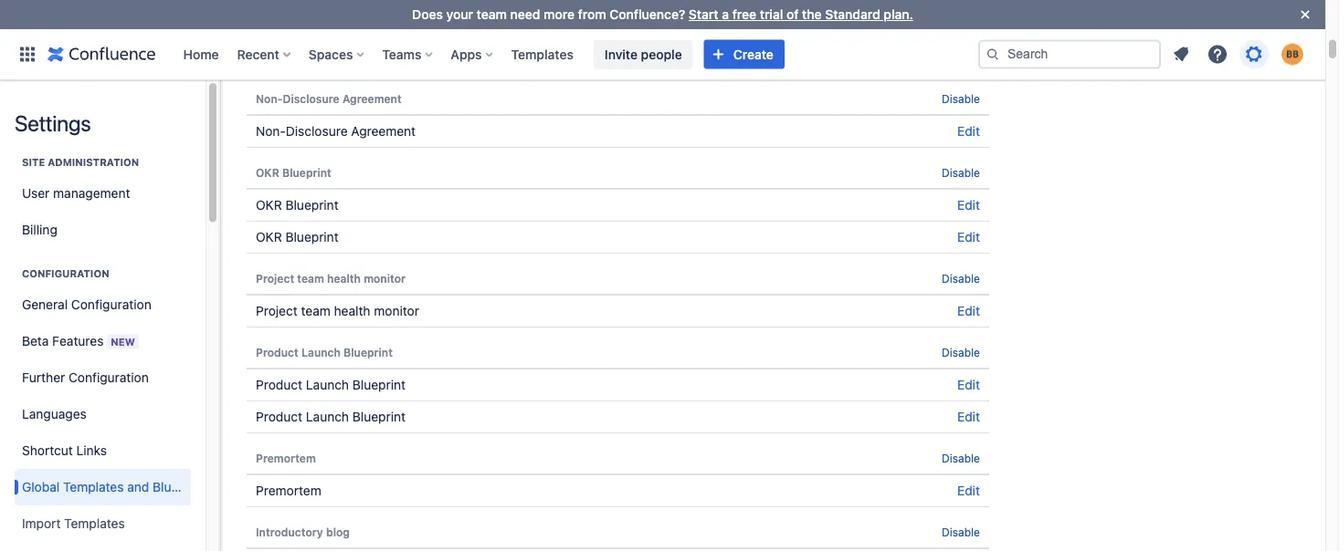 Task type: describe. For each thing, give the bounding box(es) containing it.
health for edit
[[334, 304, 370, 319]]

okr blueprint for 3rd edit link from the top
[[256, 198, 339, 213]]

site administration
[[22, 157, 139, 169]]

project team health monitor for edit
[[256, 304, 419, 319]]

does
[[412, 7, 443, 22]]

non-disclosure agreement for disable
[[256, 92, 402, 105]]

spaces
[[309, 47, 353, 62]]

notification icon image
[[1170, 43, 1192, 65]]

start
[[689, 7, 719, 22]]

templates inside global element
[[511, 47, 574, 62]]

edit link for team homepage
[[957, 50, 980, 65]]

a
[[722, 7, 729, 22]]

invite people button
[[594, 40, 693, 69]]

1 okr from the top
[[256, 166, 279, 179]]

agreement for edit
[[351, 124, 416, 139]]

okr blueprint for okr blueprint's edit link
[[256, 230, 339, 245]]

shortcut links link
[[15, 433, 191, 470]]

does your team need more from confluence? start a free trial of the standard plan.
[[412, 7, 913, 22]]

disable link for team
[[942, 272, 980, 285]]

links
[[76, 444, 107, 459]]

product for edit link related to product launch blueprint
[[256, 410, 302, 425]]

disable link for launch
[[942, 346, 980, 359]]

1 product from the top
[[256, 346, 299, 359]]

general
[[22, 297, 68, 312]]

trial
[[760, 7, 783, 22]]

edit for project team health monitor
[[957, 304, 980, 319]]

from
[[578, 7, 606, 22]]

3 edit from the top
[[957, 198, 980, 213]]

free
[[732, 7, 757, 22]]

site administration group
[[15, 137, 191, 254]]

shortcut links
[[22, 444, 107, 459]]

blueprints
[[153, 480, 212, 495]]

health for disable
[[327, 272, 361, 285]]

import templates link
[[15, 506, 191, 543]]

0 vertical spatial team
[[477, 7, 507, 22]]

launch for edit link related to product launch blueprint
[[306, 410, 349, 425]]

close image
[[1294, 4, 1316, 26]]

recent button
[[232, 40, 298, 69]]

disable link for blueprint
[[942, 166, 980, 179]]

edit link for product launch blueprint
[[957, 410, 980, 425]]

templates link
[[506, 40, 579, 69]]

introductory blog
[[256, 526, 350, 539]]

disable for disclosure
[[942, 92, 980, 105]]

teams button
[[377, 40, 440, 69]]

import templates
[[22, 517, 125, 532]]

people
[[641, 47, 682, 62]]

global
[[22, 480, 60, 495]]

project for edit
[[256, 304, 298, 319]]

beta features new
[[22, 333, 135, 349]]

user
[[22, 186, 50, 201]]

edit for team homepage
[[957, 50, 980, 65]]

templates for global templates and blueprints
[[63, 480, 124, 495]]

further configuration link
[[15, 360, 191, 396]]

3 edit link from the top
[[957, 198, 980, 213]]

Search field
[[978, 40, 1161, 69]]

6 edit from the top
[[957, 378, 980, 393]]

plan.
[[884, 7, 913, 22]]

monitor for edit
[[374, 304, 419, 319]]

languages
[[22, 407, 87, 422]]

banner containing home
[[0, 29, 1325, 80]]

billing
[[22, 222, 57, 238]]

invite
[[605, 47, 638, 62]]

team for disable
[[256, 18, 285, 31]]

team homepage for edit
[[256, 50, 353, 65]]

further
[[22, 370, 65, 385]]

templates for import templates
[[64, 517, 125, 532]]

project for disable
[[256, 272, 294, 285]]

invite people
[[605, 47, 682, 62]]

site
[[22, 157, 45, 169]]

your profile and preferences image
[[1282, 43, 1304, 65]]

more
[[544, 7, 575, 22]]

recent
[[237, 47, 279, 62]]

shortcut
[[22, 444, 73, 459]]

need
[[510, 7, 540, 22]]

edit for product launch blueprint
[[957, 410, 980, 425]]

monitor for disable
[[364, 272, 406, 285]]

disable link for homepage
[[942, 18, 980, 31]]

your
[[446, 7, 473, 22]]



Task type: locate. For each thing, give the bounding box(es) containing it.
disable for blueprint
[[942, 166, 980, 179]]

2 disable link from the top
[[942, 92, 980, 105]]

2 okr from the top
[[256, 198, 282, 213]]

1 disable from the top
[[942, 18, 980, 31]]

0 vertical spatial project
[[256, 272, 294, 285]]

7 disable link from the top
[[942, 526, 980, 539]]

beta
[[22, 333, 49, 349]]

0 vertical spatial team
[[256, 18, 285, 31]]

edit link for premortem
[[957, 484, 980, 499]]

1 non- from the top
[[256, 92, 283, 105]]

homepage right recent
[[291, 50, 353, 65]]

3 disable from the top
[[942, 166, 980, 179]]

team for disable
[[297, 272, 324, 285]]

templates down 'links'
[[63, 480, 124, 495]]

global templates and blueprints link
[[15, 470, 212, 506]]

disable link
[[942, 18, 980, 31], [942, 92, 980, 105], [942, 166, 980, 179], [942, 272, 980, 285], [942, 346, 980, 359], [942, 452, 980, 465], [942, 526, 980, 539]]

0 vertical spatial team homepage
[[256, 18, 344, 31]]

import
[[22, 517, 61, 532]]

homepage
[[288, 18, 344, 31], [291, 50, 353, 65]]

okr blueprint
[[256, 166, 331, 179], [256, 198, 339, 213], [256, 230, 339, 245]]

1 vertical spatial disclosure
[[286, 124, 348, 139]]

2 edit link from the top
[[957, 124, 980, 139]]

2 premortem from the top
[[256, 484, 321, 499]]

standard
[[825, 7, 880, 22]]

spaces button
[[303, 40, 371, 69]]

user management link
[[15, 175, 191, 212]]

premortem for disable
[[256, 452, 316, 465]]

2 product from the top
[[256, 378, 302, 393]]

2 vertical spatial product launch blueprint
[[256, 410, 406, 425]]

disable for team
[[942, 272, 980, 285]]

0 vertical spatial product
[[256, 346, 299, 359]]

home
[[183, 47, 219, 62]]

appswitcher icon image
[[16, 43, 38, 65]]

1 non-disclosure agreement from the top
[[256, 92, 402, 105]]

7 edit link from the top
[[957, 410, 980, 425]]

team homepage for disable
[[256, 18, 344, 31]]

1 edit link from the top
[[957, 50, 980, 65]]

agreement for disable
[[342, 92, 402, 105]]

configuration inside "link"
[[71, 297, 151, 312]]

7 disable from the top
[[942, 526, 980, 539]]

1 product launch blueprint from the top
[[256, 346, 393, 359]]

team
[[477, 7, 507, 22], [297, 272, 324, 285], [301, 304, 331, 319]]

confluence image
[[48, 43, 156, 65], [48, 43, 156, 65]]

2 vertical spatial templates
[[64, 517, 125, 532]]

2 vertical spatial launch
[[306, 410, 349, 425]]

0 vertical spatial non-disclosure agreement
[[256, 92, 402, 105]]

new
[[111, 336, 135, 348]]

4 edit link from the top
[[957, 230, 980, 245]]

configuration up languages link
[[69, 370, 149, 385]]

edit link for non-disclosure agreement
[[957, 124, 980, 139]]

banner
[[0, 29, 1325, 80]]

2 team from the top
[[256, 50, 288, 65]]

launch
[[301, 346, 341, 359], [306, 378, 349, 393], [306, 410, 349, 425]]

languages link
[[15, 396, 191, 433]]

2 non- from the top
[[256, 124, 286, 139]]

2 vertical spatial configuration
[[69, 370, 149, 385]]

2 disable from the top
[[942, 92, 980, 105]]

the
[[802, 7, 822, 22]]

collapse sidebar image
[[199, 90, 239, 126]]

project
[[256, 272, 294, 285], [256, 304, 298, 319]]

edit link for okr blueprint
[[957, 230, 980, 245]]

team up recent 'dropdown button' at the top
[[256, 18, 285, 31]]

configuration group
[[15, 248, 212, 552]]

non-
[[256, 92, 283, 105], [256, 124, 286, 139]]

1 vertical spatial configuration
[[71, 297, 151, 312]]

1 disable link from the top
[[942, 18, 980, 31]]

1 team homepage from the top
[[256, 18, 344, 31]]

0 vertical spatial non-
[[256, 92, 283, 105]]

non-disclosure agreement for edit
[[256, 124, 416, 139]]

0 vertical spatial homepage
[[288, 18, 344, 31]]

edit link for project team health monitor
[[957, 304, 980, 319]]

edit for non-disclosure agreement
[[957, 124, 980, 139]]

2 vertical spatial okr blueprint
[[256, 230, 339, 245]]

1 vertical spatial product launch blueprint
[[256, 378, 406, 393]]

1 vertical spatial templates
[[63, 480, 124, 495]]

non- for edit
[[256, 124, 286, 139]]

non-disclosure agreement down spaces popup button
[[256, 124, 416, 139]]

3 okr from the top
[[256, 230, 282, 245]]

disclosure for edit
[[286, 124, 348, 139]]

3 product launch blueprint from the top
[[256, 410, 406, 425]]

5 disable from the top
[[942, 346, 980, 359]]

product for third edit link from the bottom of the page
[[256, 378, 302, 393]]

0 vertical spatial disclosure
[[283, 92, 340, 105]]

premortem for edit
[[256, 484, 321, 499]]

okr
[[256, 166, 279, 179], [256, 198, 282, 213], [256, 230, 282, 245]]

1 vertical spatial okr blueprint
[[256, 198, 339, 213]]

1 project team health monitor from the top
[[256, 272, 406, 285]]

general configuration link
[[15, 287, 191, 323]]

2 edit from the top
[[957, 124, 980, 139]]

2 vertical spatial team
[[301, 304, 331, 319]]

7 edit from the top
[[957, 410, 980, 425]]

billing link
[[15, 212, 191, 248]]

1 okr blueprint from the top
[[256, 166, 331, 179]]

of
[[787, 7, 799, 22]]

0 vertical spatial configuration
[[22, 268, 109, 280]]

1 vertical spatial product
[[256, 378, 302, 393]]

non- for disable
[[256, 92, 283, 105]]

settings
[[15, 111, 91, 136]]

edit for okr blueprint
[[957, 230, 980, 245]]

1 project from the top
[[256, 272, 294, 285]]

monitor
[[364, 272, 406, 285], [374, 304, 419, 319]]

configuration
[[22, 268, 109, 280], [71, 297, 151, 312], [69, 370, 149, 385]]

0 vertical spatial okr blueprint
[[256, 166, 331, 179]]

agreement
[[342, 92, 402, 105], [351, 124, 416, 139]]

disable link for blog
[[942, 526, 980, 539]]

features
[[52, 333, 104, 349]]

2 okr blueprint from the top
[[256, 198, 339, 213]]

disable for launch
[[942, 346, 980, 359]]

non-disclosure agreement
[[256, 92, 402, 105], [256, 124, 416, 139]]

2 vertical spatial product
[[256, 410, 302, 425]]

disable for homepage
[[942, 18, 980, 31]]

3 okr blueprint from the top
[[256, 230, 339, 245]]

0 vertical spatial agreement
[[342, 92, 402, 105]]

further configuration
[[22, 370, 149, 385]]

2 project team health monitor from the top
[[256, 304, 419, 319]]

non- down recent 'dropdown button' at the top
[[256, 92, 283, 105]]

global templates and blueprints
[[22, 480, 212, 495]]

1 vertical spatial non-
[[256, 124, 286, 139]]

start a free trial of the standard plan. link
[[689, 7, 913, 22]]

0 vertical spatial monitor
[[364, 272, 406, 285]]

configuration inside "link"
[[69, 370, 149, 385]]

5 edit from the top
[[957, 304, 980, 319]]

2 non-disclosure agreement from the top
[[256, 124, 416, 139]]

non-disclosure agreement down spaces
[[256, 92, 402, 105]]

help icon image
[[1207, 43, 1229, 65]]

apps button
[[445, 40, 500, 69]]

0 vertical spatial project team health monitor
[[256, 272, 406, 285]]

homepage for disable
[[288, 18, 344, 31]]

1 vertical spatial agreement
[[351, 124, 416, 139]]

1 vertical spatial project
[[256, 304, 298, 319]]

non- right collapse sidebar image
[[256, 124, 286, 139]]

3 product from the top
[[256, 410, 302, 425]]

team for edit
[[256, 50, 288, 65]]

configuration up the general
[[22, 268, 109, 280]]

disable for blog
[[942, 526, 980, 539]]

1 vertical spatial homepage
[[291, 50, 353, 65]]

launch for third edit link from the bottom of the page
[[306, 378, 349, 393]]

search image
[[986, 47, 1000, 62]]

4 edit from the top
[[957, 230, 980, 245]]

disable link for disclosure
[[942, 92, 980, 105]]

1 vertical spatial health
[[334, 304, 370, 319]]

1 vertical spatial launch
[[306, 378, 349, 393]]

homepage up spaces
[[288, 18, 344, 31]]

templates down more
[[511, 47, 574, 62]]

2 team homepage from the top
[[256, 50, 353, 65]]

teams
[[382, 47, 421, 62]]

0 vertical spatial premortem
[[256, 452, 316, 465]]

disable
[[942, 18, 980, 31], [942, 92, 980, 105], [942, 166, 980, 179], [942, 272, 980, 285], [942, 346, 980, 359], [942, 452, 980, 465], [942, 526, 980, 539]]

apps
[[451, 47, 482, 62]]

2 vertical spatial okr
[[256, 230, 282, 245]]

disclosure for disable
[[283, 92, 340, 105]]

1 vertical spatial okr
[[256, 198, 282, 213]]

templates down global templates and blueprints link
[[64, 517, 125, 532]]

0 vertical spatial okr
[[256, 166, 279, 179]]

team homepage
[[256, 18, 344, 31], [256, 50, 353, 65]]

introductory
[[256, 526, 323, 539]]

global element
[[11, 29, 978, 80]]

3 disable link from the top
[[942, 166, 980, 179]]

1 vertical spatial monitor
[[374, 304, 419, 319]]

settings icon image
[[1243, 43, 1265, 65]]

1 team from the top
[[256, 18, 285, 31]]

create button
[[704, 40, 785, 69]]

4 disable link from the top
[[942, 272, 980, 285]]

blog
[[326, 526, 350, 539]]

6 disable link from the top
[[942, 452, 980, 465]]

4 disable from the top
[[942, 272, 980, 285]]

management
[[53, 186, 130, 201]]

configuration for further
[[69, 370, 149, 385]]

disclosure
[[283, 92, 340, 105], [286, 124, 348, 139]]

1 vertical spatial team homepage
[[256, 50, 353, 65]]

configuration up new on the left bottom of the page
[[71, 297, 151, 312]]

edit for premortem
[[957, 484, 980, 499]]

project team health monitor for disable
[[256, 272, 406, 285]]

8 edit from the top
[[957, 484, 980, 499]]

homepage for edit
[[291, 50, 353, 65]]

6 disable from the top
[[942, 452, 980, 465]]

1 vertical spatial non-disclosure agreement
[[256, 124, 416, 139]]

premortem
[[256, 452, 316, 465], [256, 484, 321, 499]]

blueprint
[[282, 166, 331, 179], [285, 198, 339, 213], [285, 230, 339, 245], [344, 346, 393, 359], [352, 378, 406, 393], [352, 410, 406, 425]]

home link
[[178, 40, 224, 69]]

templates
[[511, 47, 574, 62], [63, 480, 124, 495], [64, 517, 125, 532]]

edit link
[[957, 50, 980, 65], [957, 124, 980, 139], [957, 198, 980, 213], [957, 230, 980, 245], [957, 304, 980, 319], [957, 378, 980, 393], [957, 410, 980, 425], [957, 484, 980, 499]]

edit
[[957, 50, 980, 65], [957, 124, 980, 139], [957, 198, 980, 213], [957, 230, 980, 245], [957, 304, 980, 319], [957, 378, 980, 393], [957, 410, 980, 425], [957, 484, 980, 499]]

team for edit
[[301, 304, 331, 319]]

health
[[327, 272, 361, 285], [334, 304, 370, 319]]

user management
[[22, 186, 130, 201]]

0 vertical spatial health
[[327, 272, 361, 285]]

configuration for general
[[71, 297, 151, 312]]

2 project from the top
[[256, 304, 298, 319]]

0 vertical spatial templates
[[511, 47, 574, 62]]

1 vertical spatial project team health monitor
[[256, 304, 419, 319]]

1 vertical spatial team
[[256, 50, 288, 65]]

confluence?
[[610, 7, 685, 22]]

and
[[127, 480, 149, 495]]

1 vertical spatial team
[[297, 272, 324, 285]]

6 edit link from the top
[[957, 378, 980, 393]]

2 product launch blueprint from the top
[[256, 378, 406, 393]]

0 vertical spatial product launch blueprint
[[256, 346, 393, 359]]

5 edit link from the top
[[957, 304, 980, 319]]

product
[[256, 346, 299, 359], [256, 378, 302, 393], [256, 410, 302, 425]]

1 premortem from the top
[[256, 452, 316, 465]]

1 vertical spatial premortem
[[256, 484, 321, 499]]

project team health monitor
[[256, 272, 406, 285], [256, 304, 419, 319]]

create
[[733, 47, 774, 62]]

5 disable link from the top
[[942, 346, 980, 359]]

product launch blueprint
[[256, 346, 393, 359], [256, 378, 406, 393], [256, 410, 406, 425]]

general configuration
[[22, 297, 151, 312]]

team left spaces
[[256, 50, 288, 65]]

team
[[256, 18, 285, 31], [256, 50, 288, 65]]

0 vertical spatial launch
[[301, 346, 341, 359]]

8 edit link from the top
[[957, 484, 980, 499]]

administration
[[48, 157, 139, 169]]

1 edit from the top
[[957, 50, 980, 65]]



Task type: vqa. For each thing, say whether or not it's contained in the screenshot.
SITE ADMINISTRATION group
yes



